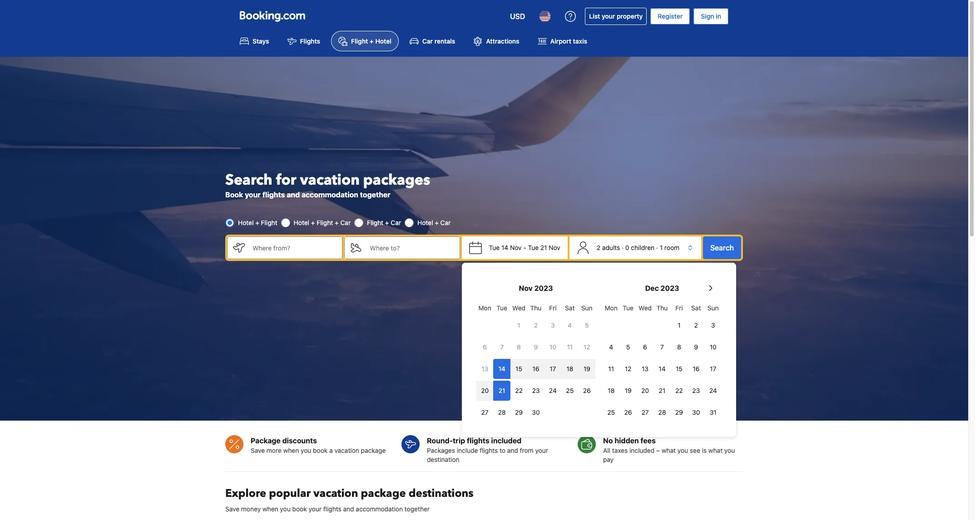 Task type: vqa. For each thing, say whether or not it's contained in the screenshot.


Task type: describe. For each thing, give the bounding box(es) containing it.
0 horizontal spatial 11
[[567, 344, 573, 351]]

grid for dec
[[603, 299, 722, 423]]

8 Dec 2023 checkbox
[[671, 338, 688, 358]]

25 Dec 2023 checkbox
[[603, 403, 620, 423]]

17 Dec 2023 checkbox
[[705, 359, 722, 379]]

2 for dec 2023
[[695, 322, 698, 329]]

21 cell
[[494, 379, 511, 401]]

21 Nov 2023 checkbox
[[494, 381, 511, 401]]

flights
[[300, 37, 320, 45]]

16 Nov 2023 checkbox
[[528, 359, 545, 379]]

31
[[710, 409, 717, 417]]

Where to? field
[[363, 237, 460, 260]]

11 Dec 2023 checkbox
[[603, 359, 620, 379]]

–
[[657, 447, 660, 455]]

tue right -
[[528, 244, 539, 252]]

nov up 1 nov 2023 option
[[519, 284, 533, 293]]

sat for nov 2023
[[565, 304, 575, 312]]

hotel for hotel + car
[[418, 219, 433, 227]]

from
[[520, 447, 534, 455]]

include
[[457, 447, 478, 455]]

money
[[241, 506, 261, 514]]

10 Dec 2023 checkbox
[[705, 338, 722, 358]]

30 for 30 option at the bottom of page
[[693, 409, 701, 417]]

1 horizontal spatial 21
[[541, 244, 547, 252]]

16 for 16 dec 2023 checkbox
[[693, 365, 700, 373]]

29 for 29 dec 2023 option
[[676, 409, 683, 417]]

together inside explore popular vacation package destinations save money when you book your flights and accommodation together
[[405, 506, 430, 514]]

attractions link
[[466, 31, 527, 51]]

1 vertical spatial 11
[[609, 365, 614, 373]]

9 Dec 2023 checkbox
[[688, 338, 705, 358]]

19 cell
[[579, 358, 596, 379]]

4 Dec 2023 checkbox
[[603, 338, 620, 358]]

22 Nov 2023 checkbox
[[511, 381, 528, 401]]

in
[[716, 12, 722, 20]]

9 for 9 dec 2023 'checkbox'
[[695, 344, 699, 351]]

31 Dec 2023 checkbox
[[705, 403, 722, 423]]

7 for 7 dec 2023 option
[[661, 344, 664, 351]]

book
[[225, 191, 243, 199]]

+ for hotel + flight
[[255, 219, 259, 227]]

dec
[[646, 284, 659, 293]]

19 Nov 2023 checkbox
[[579, 359, 596, 379]]

5 Nov 2023 checkbox
[[579, 316, 596, 336]]

28 Nov 2023 checkbox
[[494, 403, 511, 423]]

search for search for vacation packages book your flights and accommodation together
[[225, 171, 273, 191]]

29 Nov 2023 checkbox
[[511, 403, 528, 423]]

mon for dec
[[605, 304, 618, 312]]

hotel + car
[[418, 219, 451, 227]]

+ for flight + hotel
[[370, 37, 374, 45]]

rentals
[[435, 37, 455, 45]]

your inside search for vacation packages book your flights and accommodation together
[[245, 191, 261, 199]]

explore
[[225, 487, 266, 502]]

you inside explore popular vacation package destinations save money when you book your flights and accommodation together
[[280, 506, 291, 514]]

14 cell
[[494, 358, 511, 379]]

round-trip flights included packages include flights to and from your destination
[[427, 437, 549, 464]]

sign in link
[[694, 8, 729, 25]]

25 for 25 checkbox
[[608, 409, 615, 417]]

14 for 14 option
[[499, 365, 506, 373]]

sign
[[701, 12, 715, 20]]

usd button
[[505, 5, 531, 27]]

18 Dec 2023 checkbox
[[603, 381, 620, 401]]

7 for 7 nov 2023 option
[[500, 344, 504, 351]]

5 for 5 nov 2023 checkbox
[[585, 322, 589, 329]]

1 horizontal spatial 1
[[660, 244, 663, 252]]

0
[[626, 244, 630, 252]]

attractions
[[486, 37, 520, 45]]

vacation for package
[[314, 487, 358, 502]]

1 Dec 2023 checkbox
[[671, 316, 688, 336]]

destination
[[427, 456, 460, 464]]

more
[[267, 447, 282, 455]]

children
[[631, 244, 655, 252]]

no hidden fees all taxes included – what you see is what you pay
[[603, 437, 735, 464]]

5 Dec 2023 checkbox
[[620, 338, 637, 358]]

a
[[330, 447, 333, 455]]

2 what from the left
[[709, 447, 723, 455]]

accommodation inside explore popular vacation package destinations save money when you book your flights and accommodation together
[[356, 506, 403, 514]]

3 for dec 2023
[[712, 322, 716, 329]]

save inside package discounts save more when you book a vacation package
[[251, 447, 265, 455]]

you left 'see'
[[678, 447, 689, 455]]

27 for 27 dec 2023 option
[[642, 409, 649, 417]]

21 Dec 2023 checkbox
[[654, 381, 671, 401]]

1 · from the left
[[622, 244, 624, 252]]

package
[[251, 437, 281, 446]]

8 Nov 2023 checkbox
[[511, 338, 528, 358]]

2 adults · 0 children · 1 room
[[597, 244, 680, 252]]

18 cell
[[562, 358, 579, 379]]

13 Nov 2023 checkbox
[[477, 359, 494, 379]]

26 for 26 dec 2023 option
[[625, 409, 632, 417]]

taxes
[[613, 447, 628, 455]]

vacation inside package discounts save more when you book a vacation package
[[335, 447, 359, 455]]

+ for flight + car
[[385, 219, 389, 227]]

car inside car rentals link
[[423, 37, 433, 45]]

mon for nov
[[479, 304, 492, 312]]

Where from? field
[[245, 237, 343, 260]]

destinations
[[409, 487, 474, 502]]

12 for the 12 dec 2023 option
[[625, 365, 632, 373]]

29 for the 29 nov 2023 option
[[515, 409, 523, 417]]

19 Dec 2023 checkbox
[[620, 381, 637, 401]]

stays link
[[233, 31, 277, 51]]

13 Dec 2023 checkbox
[[637, 359, 654, 379]]

15 Nov 2023 checkbox
[[511, 359, 528, 379]]

search for vacation packages book your flights and accommodation together
[[225, 171, 430, 199]]

accommodation inside search for vacation packages book your flights and accommodation together
[[302, 191, 359, 199]]

fri for dec 2023
[[676, 304, 683, 312]]

packages
[[363, 171, 430, 191]]

26 for 26 nov 2023 checkbox
[[583, 387, 591, 395]]

14 left -
[[502, 244, 509, 252]]

8 for the 8 "checkbox"
[[517, 344, 521, 351]]

flight + car
[[367, 219, 401, 227]]

23 Dec 2023 checkbox
[[688, 381, 705, 401]]

12 Nov 2023 checkbox
[[579, 338, 596, 358]]

nov left -
[[510, 244, 522, 252]]

21 for "21" option
[[499, 387, 506, 395]]

2 10 from the left
[[710, 344, 717, 351]]

search for search
[[711, 244, 734, 252]]

your inside round-trip flights included packages include flights to and from your destination
[[536, 447, 549, 455]]

thu for dec
[[657, 304, 668, 312]]

11 Nov 2023 checkbox
[[562, 338, 579, 358]]

20 cell
[[477, 379, 494, 401]]

15 cell
[[511, 358, 528, 379]]

19 for 19 option
[[625, 387, 632, 395]]

23 Nov 2023 checkbox
[[528, 381, 545, 401]]

6 Nov 2023 checkbox
[[477, 338, 494, 358]]

tue 14 nov - tue 21 nov
[[489, 244, 561, 252]]

18 for 18 checkbox
[[567, 365, 574, 373]]

to
[[500, 447, 506, 455]]

14 Nov 2023 checkbox
[[494, 359, 511, 379]]

23 for 23 option
[[693, 387, 700, 395]]

20 Dec 2023 checkbox
[[637, 381, 654, 401]]

airport
[[551, 37, 572, 45]]

package discounts save more when you book a vacation package
[[251, 437, 386, 455]]

list your property link
[[585, 8, 647, 25]]

hotel + flight
[[238, 219, 278, 227]]

tue up '5' checkbox
[[623, 304, 634, 312]]

discounts
[[282, 437, 317, 446]]

book inside package discounts save more when you book a vacation package
[[313, 447, 328, 455]]

list your property
[[590, 12, 643, 20]]

6 Dec 2023 checkbox
[[637, 338, 654, 358]]

package inside package discounts save more when you book a vacation package
[[361, 447, 386, 455]]

21 for 21 option
[[659, 387, 666, 395]]

28 for 28 dec 2023 option
[[659, 409, 666, 417]]

tue up 7 nov 2023 option
[[497, 304, 508, 312]]

4 for the 4 nov 2023 checkbox
[[568, 322, 572, 329]]

wed for dec 2023
[[639, 304, 652, 312]]



Task type: locate. For each thing, give the bounding box(es) containing it.
1 16 from the left
[[533, 365, 540, 373]]

1 sun from the left
[[582, 304, 593, 312]]

10 left 11 checkbox
[[550, 344, 557, 351]]

15
[[516, 365, 523, 373], [676, 365, 683, 373]]

flights link
[[280, 31, 328, 51]]

17 inside checkbox
[[550, 365, 556, 373]]

9 inside checkbox
[[534, 344, 538, 351]]

1 grid from the left
[[477, 299, 596, 423]]

2 sat from the left
[[692, 304, 701, 312]]

1 vertical spatial together
[[405, 506, 430, 514]]

25 right 24 option
[[566, 387, 574, 395]]

0 vertical spatial 25
[[566, 387, 574, 395]]

2 8 from the left
[[678, 344, 682, 351]]

6 for 6 dec 2023 option
[[644, 344, 648, 351]]

0 vertical spatial 12
[[584, 344, 591, 351]]

19 right 18 checkbox
[[584, 365, 591, 373]]

1 wed from the left
[[513, 304, 526, 312]]

15 for 15 nov 2023 option
[[516, 365, 523, 373]]

1 fri from the left
[[550, 304, 557, 312]]

0 horizontal spatial when
[[263, 506, 278, 514]]

16 right "15 dec 2023" checkbox
[[693, 365, 700, 373]]

1 vertical spatial included
[[630, 447, 655, 455]]

29 right 28 nov 2023 'option'
[[515, 409, 523, 417]]

1 horizontal spatial 9
[[695, 344, 699, 351]]

what right –
[[662, 447, 676, 455]]

2 horizontal spatial 2
[[695, 322, 698, 329]]

30 inside option
[[693, 409, 701, 417]]

5 for '5' checkbox
[[627, 344, 630, 351]]

0 horizontal spatial fri
[[550, 304, 557, 312]]

search button
[[704, 237, 742, 260]]

mon
[[479, 304, 492, 312], [605, 304, 618, 312]]

+ for hotel + flight + car
[[311, 219, 315, 227]]

13 right the 12 dec 2023 option
[[642, 365, 649, 373]]

0 vertical spatial together
[[360, 191, 391, 199]]

and inside round-trip flights included packages include flights to and from your destination
[[508, 447, 518, 455]]

included inside no hidden fees all taxes included – what you see is what you pay
[[630, 447, 655, 455]]

1 horizontal spatial 20
[[642, 387, 649, 395]]

0 horizontal spatial search
[[225, 171, 273, 191]]

1 horizontal spatial 13
[[642, 365, 649, 373]]

1 2023 from the left
[[535, 284, 553, 293]]

27 left 28 nov 2023 'option'
[[482, 409, 489, 417]]

included down the fees
[[630, 447, 655, 455]]

15 inside option
[[516, 365, 523, 373]]

15 for "15 dec 2023" checkbox
[[676, 365, 683, 373]]

18 Nov 2023 checkbox
[[562, 359, 579, 379]]

0 horizontal spatial sat
[[565, 304, 575, 312]]

7 Dec 2023 checkbox
[[654, 338, 671, 358]]

wed for nov 2023
[[513, 304, 526, 312]]

1 horizontal spatial 28
[[659, 409, 666, 417]]

when inside package discounts save more when you book a vacation package
[[283, 447, 299, 455]]

0 horizontal spatial 18
[[567, 365, 574, 373]]

included up to at bottom
[[491, 437, 522, 446]]

5 right 4 dec 2023 checkbox
[[627, 344, 630, 351]]

search inside button
[[711, 244, 734, 252]]

0 horizontal spatial grid
[[477, 299, 596, 423]]

24 Nov 2023 checkbox
[[545, 381, 562, 401]]

24 for 24 'option'
[[710, 387, 717, 395]]

+
[[370, 37, 374, 45], [255, 219, 259, 227], [311, 219, 315, 227], [335, 219, 339, 227], [385, 219, 389, 227], [435, 219, 439, 227]]

2
[[597, 244, 601, 252], [534, 322, 538, 329], [695, 322, 698, 329]]

20
[[481, 387, 489, 395], [642, 387, 649, 395]]

1 22 from the left
[[515, 387, 523, 395]]

0 horizontal spatial 13
[[482, 365, 489, 373]]

24 right 23 checkbox
[[549, 387, 557, 395]]

18
[[567, 365, 574, 373], [608, 387, 615, 395]]

1 horizontal spatial 6
[[644, 344, 648, 351]]

14
[[502, 244, 509, 252], [499, 365, 506, 373], [659, 365, 666, 373]]

1 7 from the left
[[500, 344, 504, 351]]

1 Nov 2023 checkbox
[[511, 316, 528, 336]]

sun up 3 dec 2023 checkbox
[[708, 304, 719, 312]]

18 right the 17 nov 2023 checkbox
[[567, 365, 574, 373]]

package inside explore popular vacation package destinations save money when you book your flights and accommodation together
[[361, 487, 406, 502]]

1 15 from the left
[[516, 365, 523, 373]]

2 fri from the left
[[676, 304, 683, 312]]

20 Nov 2023 checkbox
[[477, 381, 494, 401]]

11 right 10 checkbox
[[567, 344, 573, 351]]

2 7 from the left
[[661, 344, 664, 351]]

9 inside 'checkbox'
[[695, 344, 699, 351]]

1 13 from the left
[[482, 365, 489, 373]]

round-
[[427, 437, 453, 446]]

1 vertical spatial when
[[263, 506, 278, 514]]

1 vertical spatial package
[[361, 487, 406, 502]]

sun up 5 nov 2023 checkbox
[[582, 304, 593, 312]]

7 Nov 2023 checkbox
[[494, 338, 511, 358]]

11 left the 12 dec 2023 option
[[609, 365, 614, 373]]

14 right 13 checkbox
[[499, 365, 506, 373]]

flights inside search for vacation packages book your flights and accommodation together
[[263, 191, 285, 199]]

1 horizontal spatial save
[[251, 447, 265, 455]]

23 right 22 checkbox
[[532, 387, 540, 395]]

when down discounts
[[283, 447, 299, 455]]

25 for 25 nov 2023 checkbox
[[566, 387, 574, 395]]

26 right 25 checkbox
[[625, 409, 632, 417]]

1 8 from the left
[[517, 344, 521, 351]]

0 horizontal spatial 20
[[481, 387, 489, 395]]

2 13 from the left
[[642, 365, 649, 373]]

0 horizontal spatial 8
[[517, 344, 521, 351]]

adults
[[603, 244, 620, 252]]

0 horizontal spatial 29
[[515, 409, 523, 417]]

2 20 from the left
[[642, 387, 649, 395]]

1 horizontal spatial 3
[[712, 322, 716, 329]]

search inside search for vacation packages book your flights and accommodation together
[[225, 171, 273, 191]]

4 for 4 dec 2023 checkbox
[[610, 344, 614, 351]]

0 horizontal spatial 10
[[550, 344, 557, 351]]

1 horizontal spatial wed
[[639, 304, 652, 312]]

flight
[[351, 37, 368, 45], [261, 219, 278, 227], [317, 219, 333, 227], [367, 219, 384, 227]]

30 inside option
[[532, 409, 540, 417]]

0 horizontal spatial 15
[[516, 365, 523, 373]]

1 horizontal spatial 7
[[661, 344, 664, 351]]

2 9 from the left
[[695, 344, 699, 351]]

2 24 from the left
[[710, 387, 717, 395]]

11
[[567, 344, 573, 351], [609, 365, 614, 373]]

3
[[551, 322, 555, 329], [712, 322, 716, 329]]

27 inside 27 nov 2023 checkbox
[[482, 409, 489, 417]]

20 for 20 dec 2023 checkbox
[[642, 387, 649, 395]]

dec 2023
[[646, 284, 680, 293]]

16 inside 'cell'
[[533, 365, 540, 373]]

0 vertical spatial and
[[287, 191, 300, 199]]

your down popular
[[309, 506, 322, 514]]

1 left 2 dec 2023 option at the right bottom
[[678, 322, 681, 329]]

10
[[550, 344, 557, 351], [710, 344, 717, 351]]

17 inside option
[[710, 365, 717, 373]]

1 thu from the left
[[531, 304, 542, 312]]

29 right 28 dec 2023 option
[[676, 409, 683, 417]]

wed
[[513, 304, 526, 312], [639, 304, 652, 312]]

26 Dec 2023 checkbox
[[620, 403, 637, 423]]

you inside package discounts save more when you book a vacation package
[[301, 447, 311, 455]]

3 for nov 2023
[[551, 322, 555, 329]]

0 horizontal spatial 5
[[585, 322, 589, 329]]

1 mon from the left
[[479, 304, 492, 312]]

2 27 from the left
[[642, 409, 649, 417]]

1 sat from the left
[[565, 304, 575, 312]]

2 sun from the left
[[708, 304, 719, 312]]

1 horizontal spatial 26
[[625, 409, 632, 417]]

0 horizontal spatial 6
[[483, 344, 487, 351]]

0 horizontal spatial save
[[225, 506, 240, 514]]

14 Dec 2023 checkbox
[[654, 359, 671, 379]]

your
[[602, 12, 615, 20], [245, 191, 261, 199], [536, 447, 549, 455], [309, 506, 322, 514]]

0 horizontal spatial thu
[[531, 304, 542, 312]]

2023 up 2 option
[[535, 284, 553, 293]]

19 inside 19 option
[[625, 387, 632, 395]]

what right is
[[709, 447, 723, 455]]

0 vertical spatial package
[[361, 447, 386, 455]]

3 inside checkbox
[[712, 322, 716, 329]]

20 left "21" option
[[481, 387, 489, 395]]

vacation inside explore popular vacation package destinations save money when you book your flights and accommodation together
[[314, 487, 358, 502]]

1 vertical spatial 5
[[627, 344, 630, 351]]

17 Nov 2023 checkbox
[[545, 359, 562, 379]]

1 20 from the left
[[481, 387, 489, 395]]

1 left room
[[660, 244, 663, 252]]

1 horizontal spatial 19
[[625, 387, 632, 395]]

grid for nov
[[477, 299, 596, 423]]

28
[[498, 409, 506, 417], [659, 409, 666, 417]]

1 vertical spatial 4
[[610, 344, 614, 351]]

28 Dec 2023 checkbox
[[654, 403, 671, 423]]

24 Dec 2023 checkbox
[[705, 381, 722, 401]]

book inside explore popular vacation package destinations save money when you book your flights and accommodation together
[[292, 506, 307, 514]]

you
[[301, 447, 311, 455], [678, 447, 689, 455], [725, 447, 735, 455], [280, 506, 291, 514]]

28 right 27 nov 2023 checkbox
[[498, 409, 506, 417]]

22 right "21" option
[[515, 387, 523, 395]]

1 10 from the left
[[550, 344, 557, 351]]

0 horizontal spatial 24
[[549, 387, 557, 395]]

thu down dec 2023
[[657, 304, 668, 312]]

1 vertical spatial 25
[[608, 409, 615, 417]]

2 package from the top
[[361, 487, 406, 502]]

0 horizontal spatial mon
[[479, 304, 492, 312]]

0 vertical spatial included
[[491, 437, 522, 446]]

flight + hotel link
[[331, 31, 399, 51]]

sign in
[[701, 12, 722, 20]]

1 27 from the left
[[482, 409, 489, 417]]

2 thu from the left
[[657, 304, 668, 312]]

taxis
[[573, 37, 588, 45]]

1 horizontal spatial 29
[[676, 409, 683, 417]]

together down 'packages'
[[360, 191, 391, 199]]

6 inside checkbox
[[483, 344, 487, 351]]

9 right the 8 "checkbox"
[[534, 344, 538, 351]]

property
[[617, 12, 643, 20]]

25 Nov 2023 checkbox
[[562, 381, 579, 401]]

1 vertical spatial 26
[[625, 409, 632, 417]]

included inside round-trip flights included packages include flights to and from your destination
[[491, 437, 522, 446]]

0 vertical spatial book
[[313, 447, 328, 455]]

0 horizontal spatial 2
[[534, 322, 538, 329]]

mon up 6 nov 2023 checkbox
[[479, 304, 492, 312]]

0 horizontal spatial 16
[[533, 365, 540, 373]]

4 right 3 option
[[568, 322, 572, 329]]

you right is
[[725, 447, 735, 455]]

19 inside 19 checkbox
[[584, 365, 591, 373]]

·
[[622, 244, 624, 252], [657, 244, 658, 252]]

14 for the 14 dec 2023 checkbox
[[659, 365, 666, 373]]

1 horizontal spatial sat
[[692, 304, 701, 312]]

26 right 25 nov 2023 checkbox
[[583, 387, 591, 395]]

you down discounts
[[301, 447, 311, 455]]

26 Nov 2023 checkbox
[[579, 381, 596, 401]]

22 for 22 checkbox
[[515, 387, 523, 395]]

1 horizontal spatial mon
[[605, 304, 618, 312]]

26 inside checkbox
[[583, 387, 591, 395]]

28 right 27 dec 2023 option
[[659, 409, 666, 417]]

16 right 15 nov 2023 option
[[533, 365, 540, 373]]

car
[[423, 37, 433, 45], [341, 219, 351, 227], [391, 219, 401, 227], [441, 219, 451, 227]]

1 horizontal spatial 25
[[608, 409, 615, 417]]

1 horizontal spatial 24
[[710, 387, 717, 395]]

7 right 6 dec 2023 option
[[661, 344, 664, 351]]

18 inside checkbox
[[567, 365, 574, 373]]

14 inside option
[[499, 365, 506, 373]]

vacation up hotel + flight + car
[[300, 171, 360, 191]]

5
[[585, 322, 589, 329], [627, 344, 630, 351]]

0 vertical spatial 11
[[567, 344, 573, 351]]

6 for 6 nov 2023 checkbox
[[483, 344, 487, 351]]

no
[[603, 437, 613, 446]]

0 horizontal spatial 2023
[[535, 284, 553, 293]]

3 Dec 2023 checkbox
[[705, 316, 722, 336]]

22 Dec 2023 checkbox
[[671, 381, 688, 401]]

3 right 2 dec 2023 option at the right bottom
[[712, 322, 716, 329]]

your right list
[[602, 12, 615, 20]]

2023
[[535, 284, 553, 293], [661, 284, 680, 293]]

1 vertical spatial save
[[225, 506, 240, 514]]

8 inside 'option'
[[678, 344, 682, 351]]

wed up 1 nov 2023 option
[[513, 304, 526, 312]]

you down popular
[[280, 506, 291, 514]]

2 left 'adults'
[[597, 244, 601, 252]]

save down package
[[251, 447, 265, 455]]

2 right 1 nov 2023 option
[[534, 322, 538, 329]]

sun for nov 2023
[[582, 304, 593, 312]]

8 for 8 'option'
[[678, 344, 682, 351]]

1
[[660, 244, 663, 252], [518, 322, 521, 329], [678, 322, 681, 329]]

airport taxis link
[[531, 31, 595, 51]]

29 Dec 2023 checkbox
[[671, 403, 688, 423]]

2 15 from the left
[[676, 365, 683, 373]]

1 horizontal spatial included
[[630, 447, 655, 455]]

trip
[[453, 437, 465, 446]]

0 vertical spatial vacation
[[300, 171, 360, 191]]

13 left 14 option
[[482, 365, 489, 373]]

2 29 from the left
[[676, 409, 683, 417]]

1 horizontal spatial 22
[[676, 387, 683, 395]]

together down destinations
[[405, 506, 430, 514]]

12 for 12 option
[[584, 344, 591, 351]]

nov right -
[[549, 244, 561, 252]]

24 for 24 option
[[549, 387, 557, 395]]

1 what from the left
[[662, 447, 676, 455]]

1 horizontal spatial 5
[[627, 344, 630, 351]]

hidden
[[615, 437, 639, 446]]

1 24 from the left
[[549, 387, 557, 395]]

hotel for hotel + flight
[[238, 219, 254, 227]]

9 Nov 2023 checkbox
[[528, 338, 545, 358]]

19 for 19 checkbox
[[584, 365, 591, 373]]

8 right 7 dec 2023 option
[[678, 344, 682, 351]]

23 for 23 checkbox
[[532, 387, 540, 395]]

4 inside checkbox
[[568, 322, 572, 329]]

list
[[590, 12, 600, 20]]

1 horizontal spatial 12
[[625, 365, 632, 373]]

15 inside checkbox
[[676, 365, 683, 373]]

1 29 from the left
[[515, 409, 523, 417]]

1 vertical spatial 12
[[625, 365, 632, 373]]

vacation for packages
[[300, 171, 360, 191]]

sat up the 4 nov 2023 checkbox
[[565, 304, 575, 312]]

25 left 26 dec 2023 option
[[608, 409, 615, 417]]

24 inside 24 'option'
[[710, 387, 717, 395]]

flights
[[263, 191, 285, 199], [467, 437, 490, 446], [480, 447, 498, 455], [323, 506, 342, 514]]

your right from
[[536, 447, 549, 455]]

1 horizontal spatial 23
[[693, 387, 700, 395]]

vacation inside search for vacation packages book your flights and accommodation together
[[300, 171, 360, 191]]

1 23 from the left
[[532, 387, 540, 395]]

1 horizontal spatial 18
[[608, 387, 615, 395]]

-
[[524, 244, 527, 252]]

save left money
[[225, 506, 240, 514]]

16 Dec 2023 checkbox
[[688, 359, 705, 379]]

book left a
[[313, 447, 328, 455]]

30 Dec 2023 checkbox
[[688, 403, 705, 423]]

2 6 from the left
[[644, 344, 648, 351]]

3 Nov 2023 checkbox
[[545, 316, 562, 336]]

1 horizontal spatial 4
[[610, 344, 614, 351]]

4 inside checkbox
[[610, 344, 614, 351]]

popular
[[269, 487, 311, 502]]

2 30 from the left
[[693, 409, 701, 417]]

4 Nov 2023 checkbox
[[562, 316, 579, 336]]

28 inside 'option'
[[498, 409, 506, 417]]

fri for nov 2023
[[550, 304, 557, 312]]

2023 for nov 2023
[[535, 284, 553, 293]]

your right the book on the top left of page
[[245, 191, 261, 199]]

5 right the 4 nov 2023 checkbox
[[585, 322, 589, 329]]

flight + hotel
[[351, 37, 392, 45]]

save
[[251, 447, 265, 455], [225, 506, 240, 514]]

0 horizontal spatial 22
[[515, 387, 523, 395]]

0 horizontal spatial and
[[287, 191, 300, 199]]

17 for 17 dec 2023 option
[[710, 365, 717, 373]]

grid
[[477, 299, 596, 423], [603, 299, 722, 423]]

1 17 from the left
[[550, 365, 556, 373]]

26
[[583, 387, 591, 395], [625, 409, 632, 417]]

24
[[549, 387, 557, 395], [710, 387, 717, 395]]

book down popular
[[292, 506, 307, 514]]

23 inside option
[[693, 387, 700, 395]]

2 right the 1 dec 2023 option
[[695, 322, 698, 329]]

2 for nov 2023
[[534, 322, 538, 329]]

0 horizontal spatial 26
[[583, 387, 591, 395]]

16 cell
[[528, 358, 545, 379]]

1 left 2 option
[[518, 322, 521, 329]]

28 inside option
[[659, 409, 666, 417]]

vacation right a
[[335, 447, 359, 455]]

· right children
[[657, 244, 658, 252]]

2 28 from the left
[[659, 409, 666, 417]]

0 horizontal spatial 17
[[550, 365, 556, 373]]

1 30 from the left
[[532, 409, 540, 417]]

when right money
[[263, 506, 278, 514]]

1 horizontal spatial 15
[[676, 365, 683, 373]]

2 Dec 2023 checkbox
[[688, 316, 705, 336]]

when inside explore popular vacation package destinations save money when you book your flights and accommodation together
[[263, 506, 278, 514]]

room
[[665, 244, 680, 252]]

21 right 20 dec 2023 checkbox
[[659, 387, 666, 395]]

register link
[[651, 8, 690, 25]]

2 horizontal spatial 21
[[659, 387, 666, 395]]

0 horizontal spatial 21
[[499, 387, 506, 395]]

hotel + flight + car
[[294, 219, 351, 227]]

0 horizontal spatial 25
[[566, 387, 574, 395]]

23 inside checkbox
[[532, 387, 540, 395]]

what
[[662, 447, 676, 455], [709, 447, 723, 455]]

0 horizontal spatial ·
[[622, 244, 624, 252]]

1 28 from the left
[[498, 409, 506, 417]]

0 horizontal spatial 23
[[532, 387, 540, 395]]

1 horizontal spatial book
[[313, 447, 328, 455]]

28 for 28 nov 2023 'option'
[[498, 409, 506, 417]]

17 cell
[[545, 358, 562, 379]]

car rentals link
[[403, 31, 463, 51]]

6 inside option
[[644, 344, 648, 351]]

your inside explore popular vacation package destinations save money when you book your flights and accommodation together
[[309, 506, 322, 514]]

4 left '5' checkbox
[[610, 344, 614, 351]]

1 3 from the left
[[551, 322, 555, 329]]

21
[[541, 244, 547, 252], [499, 387, 506, 395], [659, 387, 666, 395]]

hotel
[[376, 37, 392, 45], [238, 219, 254, 227], [294, 219, 310, 227], [418, 219, 433, 227]]

14 inside checkbox
[[659, 365, 666, 373]]

21 right 20 "checkbox"
[[499, 387, 506, 395]]

vacation down a
[[314, 487, 358, 502]]

1 horizontal spatial ·
[[657, 244, 658, 252]]

wed down dec on the right
[[639, 304, 652, 312]]

airport taxis
[[551, 37, 588, 45]]

8 left 9 checkbox
[[517, 344, 521, 351]]

together inside search for vacation packages book your flights and accommodation together
[[360, 191, 391, 199]]

26 inside option
[[625, 409, 632, 417]]

2 16 from the left
[[693, 365, 700, 373]]

is
[[702, 447, 707, 455]]

20 inside "checkbox"
[[481, 387, 489, 395]]

15 left 16 checkbox
[[516, 365, 523, 373]]

fri up the 1 dec 2023 option
[[676, 304, 683, 312]]

18 inside option
[[608, 387, 615, 395]]

30 right the 29 nov 2023 option
[[532, 409, 540, 417]]

tue left -
[[489, 244, 500, 252]]

1 horizontal spatial 17
[[710, 365, 717, 373]]

15 Dec 2023 checkbox
[[671, 359, 688, 379]]

30
[[532, 409, 540, 417], [693, 409, 701, 417]]

usd
[[510, 12, 525, 20]]

24 right 23 option
[[710, 387, 717, 395]]

17 left 18 checkbox
[[550, 365, 556, 373]]

2023 for dec 2023
[[661, 284, 680, 293]]

2 wed from the left
[[639, 304, 652, 312]]

0 horizontal spatial together
[[360, 191, 391, 199]]

22 for 22 dec 2023 checkbox
[[676, 387, 683, 395]]

1 horizontal spatial 16
[[693, 365, 700, 373]]

0 horizontal spatial 1
[[518, 322, 521, 329]]

24 inside 24 option
[[549, 387, 557, 395]]

30 for 30 nov 2023 option at the bottom right
[[532, 409, 540, 417]]

27 for 27 nov 2023 checkbox
[[482, 409, 489, 417]]

6 left 7 nov 2023 option
[[483, 344, 487, 351]]

2 2023 from the left
[[661, 284, 680, 293]]

1 horizontal spatial 8
[[678, 344, 682, 351]]

explore popular vacation package destinations save money when you book your flights and accommodation together
[[225, 487, 474, 514]]

10 right 9 dec 2023 'checkbox'
[[710, 344, 717, 351]]

1 9 from the left
[[534, 344, 538, 351]]

8 inside "checkbox"
[[517, 344, 521, 351]]

fees
[[641, 437, 656, 446]]

21 inside 'cell'
[[499, 387, 506, 395]]

27 Nov 2023 checkbox
[[477, 403, 494, 423]]

save inside explore popular vacation package destinations save money when you book your flights and accommodation together
[[225, 506, 240, 514]]

packages
[[427, 447, 455, 455]]

9 for 9 checkbox
[[534, 344, 538, 351]]

0 horizontal spatial 9
[[534, 344, 538, 351]]

sat for dec 2023
[[692, 304, 701, 312]]

1 vertical spatial accommodation
[[356, 506, 403, 514]]

8
[[517, 344, 521, 351], [678, 344, 682, 351]]

mon up 4 dec 2023 checkbox
[[605, 304, 618, 312]]

13
[[482, 365, 489, 373], [642, 365, 649, 373]]

nov 2023
[[519, 284, 553, 293]]

18 for 18 option
[[608, 387, 615, 395]]

16
[[533, 365, 540, 373], [693, 365, 700, 373]]

2023 right dec on the right
[[661, 284, 680, 293]]

1 horizontal spatial 2023
[[661, 284, 680, 293]]

0 vertical spatial 4
[[568, 322, 572, 329]]

2 3 from the left
[[712, 322, 716, 329]]

1 for dec 2023
[[678, 322, 681, 329]]

17 for the 17 nov 2023 checkbox
[[550, 365, 556, 373]]

vacation
[[300, 171, 360, 191], [335, 447, 359, 455], [314, 487, 358, 502]]

stays
[[253, 37, 269, 45]]

+ for hotel + car
[[435, 219, 439, 227]]

9
[[534, 344, 538, 351], [695, 344, 699, 351]]

2 Nov 2023 checkbox
[[528, 316, 545, 336]]

fri
[[550, 304, 557, 312], [676, 304, 683, 312]]

flights inside explore popular vacation package destinations save money when you book your flights and accommodation together
[[323, 506, 342, 514]]

6
[[483, 344, 487, 351], [644, 344, 648, 351]]

hotel for hotel + flight + car
[[294, 219, 310, 227]]

14 left "15 dec 2023" checkbox
[[659, 365, 666, 373]]

1 horizontal spatial search
[[711, 244, 734, 252]]

21 right -
[[541, 244, 547, 252]]

2 vertical spatial and
[[343, 506, 354, 514]]

0 horizontal spatial 4
[[568, 322, 572, 329]]

19 right 18 option
[[625, 387, 632, 395]]

10 Nov 2023 checkbox
[[545, 338, 562, 358]]

0 horizontal spatial what
[[662, 447, 676, 455]]

30 Nov 2023 checkbox
[[528, 403, 545, 423]]

19
[[584, 365, 591, 373], [625, 387, 632, 395]]

1 6 from the left
[[483, 344, 487, 351]]

search
[[225, 171, 273, 191], [711, 244, 734, 252]]

27 Dec 2023 checkbox
[[637, 403, 654, 423]]

27 right 26 dec 2023 option
[[642, 409, 649, 417]]

0 horizontal spatial 30
[[532, 409, 540, 417]]

and inside explore popular vacation package destinations save money when you book your flights and accommodation together
[[343, 506, 354, 514]]

1 horizontal spatial fri
[[676, 304, 683, 312]]

fri up 3 option
[[550, 304, 557, 312]]

27
[[482, 409, 489, 417], [642, 409, 649, 417]]

1 vertical spatial 19
[[625, 387, 632, 395]]

and inside search for vacation packages book your flights and accommodation together
[[287, 191, 300, 199]]

sun for dec 2023
[[708, 304, 719, 312]]

register
[[658, 12, 683, 20]]

2 23 from the left
[[693, 387, 700, 395]]

16 for 16 checkbox
[[533, 365, 540, 373]]

when
[[283, 447, 299, 455], [263, 506, 278, 514]]

7 right 6 nov 2023 checkbox
[[500, 344, 504, 351]]

29
[[515, 409, 523, 417], [676, 409, 683, 417]]

1 horizontal spatial what
[[709, 447, 723, 455]]

2 · from the left
[[657, 244, 658, 252]]

car rentals
[[423, 37, 455, 45]]

2 17 from the left
[[710, 365, 717, 373]]

1 package from the top
[[361, 447, 386, 455]]

15 right the 14 dec 2023 checkbox
[[676, 365, 683, 373]]

1 horizontal spatial when
[[283, 447, 299, 455]]

0 vertical spatial 26
[[583, 387, 591, 395]]

30 right 29 dec 2023 option
[[693, 409, 701, 417]]

2 22 from the left
[[676, 387, 683, 395]]

1 horizontal spatial grid
[[603, 299, 722, 423]]

20 for 20 "checkbox"
[[481, 387, 489, 395]]

sat up 2 dec 2023 option at the right bottom
[[692, 304, 701, 312]]

2 grid from the left
[[603, 299, 722, 423]]

20 inside checkbox
[[642, 387, 649, 395]]

for
[[276, 171, 296, 191]]

0 horizontal spatial 28
[[498, 409, 506, 417]]

12 Dec 2023 checkbox
[[620, 359, 637, 379]]

23 right 22 dec 2023 checkbox
[[693, 387, 700, 395]]

3 inside option
[[551, 322, 555, 329]]

23
[[532, 387, 540, 395], [693, 387, 700, 395]]

1 for nov 2023
[[518, 322, 521, 329]]

package
[[361, 447, 386, 455], [361, 487, 406, 502]]

booking.com online hotel reservations image
[[240, 11, 305, 22]]

all
[[603, 447, 611, 455]]

thu up 2 option
[[531, 304, 542, 312]]

see
[[690, 447, 701, 455]]

3 left the 4 nov 2023 checkbox
[[551, 322, 555, 329]]

1 horizontal spatial together
[[405, 506, 430, 514]]

1 horizontal spatial 2
[[597, 244, 601, 252]]

2 mon from the left
[[605, 304, 618, 312]]

included
[[491, 437, 522, 446], [630, 447, 655, 455]]

thu for nov
[[531, 304, 542, 312]]

pay
[[603, 456, 614, 464]]

27 inside 27 dec 2023 option
[[642, 409, 649, 417]]



